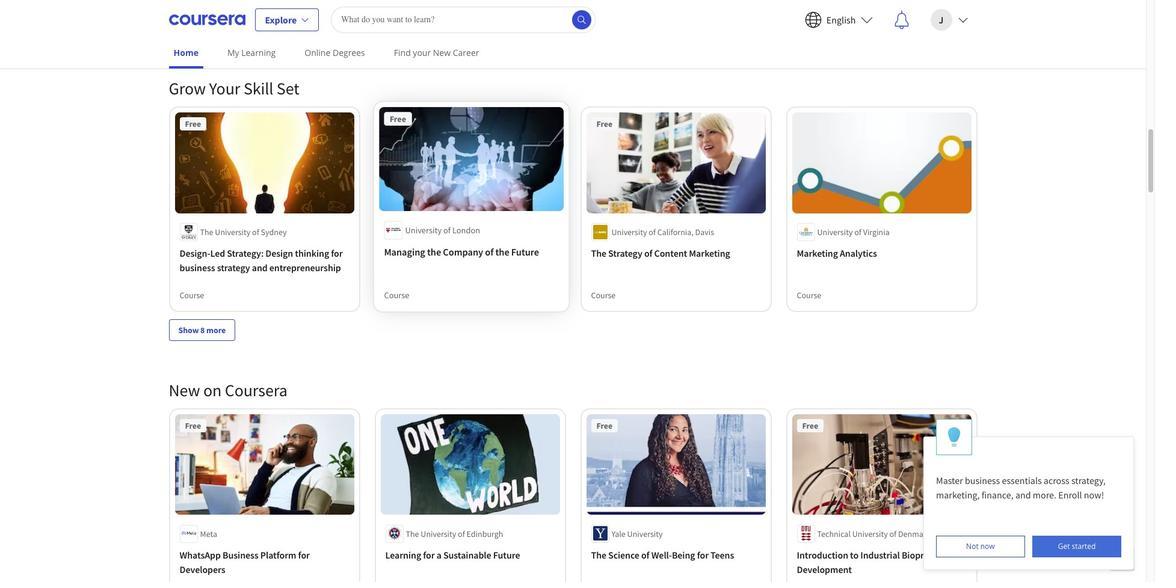 Task type: vqa. For each thing, say whether or not it's contained in the screenshot.
the Skills platform for insights and analytics
no



Task type: describe. For each thing, give the bounding box(es) containing it.
show
[[178, 325, 199, 335]]

home
[[174, 47, 199, 58]]

technical
[[817, 528, 851, 539]]

lightbulb tip image
[[948, 427, 961, 448]]

university up "industrial" at the right of the page
[[853, 528, 888, 539]]

managing the company of the future
[[384, 246, 539, 258]]

1 the from the left
[[427, 246, 441, 258]]

across
[[1044, 475, 1070, 487]]

your
[[413, 47, 431, 58]]

on
[[203, 379, 222, 401]]

whatsapp business platform for developers link
[[180, 548, 349, 577]]

career
[[453, 47, 479, 58]]

english
[[827, 14, 856, 26]]

yale university
[[612, 528, 663, 539]]

j
[[939, 14, 944, 26]]

of left the virginia
[[855, 227, 862, 237]]

managing the company of the future link
[[384, 244, 559, 259]]

more.
[[1033, 489, 1057, 501]]

science
[[608, 549, 640, 561]]

university right yale
[[627, 528, 663, 539]]

certificate
[[842, 10, 878, 20]]

your
[[209, 78, 240, 99]]

online degrees
[[305, 47, 365, 58]]

1 vertical spatial new
[[169, 379, 200, 401]]

the strategy of content marketing link
[[591, 246, 761, 260]]

platform
[[260, 549, 296, 561]]

a
[[437, 549, 442, 561]]

the science of well-being for teens
[[591, 549, 734, 561]]

strategy
[[217, 261, 250, 274]]

guided
[[385, 10, 411, 20]]

get started link
[[1033, 536, 1122, 558]]

analytics
[[840, 247, 877, 259]]

grow
[[169, 78, 206, 99]]

introduction
[[797, 549, 848, 561]]

skill
[[244, 78, 273, 99]]

course for marketing analytics
[[797, 290, 822, 301]]

university up marketing analytics
[[817, 227, 853, 237]]

course for managing the company of the future
[[384, 290, 409, 301]]

course for the strategy of content marketing
[[591, 290, 616, 301]]

marketing,
[[936, 489, 980, 501]]

professional certificate
[[797, 10, 878, 20]]

strategy
[[608, 247, 643, 259]]

bioprocess
[[902, 549, 947, 561]]

home link
[[169, 39, 203, 69]]

entrepreneurship
[[269, 261, 341, 274]]

whatsapp business platform for developers
[[180, 549, 310, 575]]

to
[[850, 549, 859, 561]]

of up the strategy of content marketing
[[649, 227, 656, 237]]

the strategy of content marketing
[[591, 247, 730, 259]]

2 marketing from the left
[[797, 247, 838, 259]]

university up managing
[[405, 225, 441, 236]]

not now button
[[936, 536, 1025, 558]]

enroll
[[1059, 489, 1082, 501]]

master
[[936, 475, 963, 487]]

for right being
[[697, 549, 709, 561]]

the for the university of edinburgh
[[406, 528, 419, 539]]

and inside master business essentials across strategy, marketing, finance, and more. enroll now!
[[1016, 489, 1031, 501]]

business inside design-led strategy: design thinking for business strategy and entrepreneurship
[[180, 261, 215, 274]]

grow your skill set
[[169, 78, 299, 99]]

introduction to industrial bioprocess development link
[[797, 548, 967, 577]]

design-led strategy: design thinking for business strategy and entrepreneurship link
[[180, 246, 349, 275]]

university of london
[[405, 225, 480, 236]]

davis
[[695, 227, 714, 237]]

now!
[[1084, 489, 1104, 501]]

show 8 more
[[178, 325, 226, 335]]

finance,
[[982, 489, 1014, 501]]

learning for a sustainable future link
[[385, 548, 555, 562]]

for left the "a"
[[423, 549, 435, 561]]

for inside whatsapp business platform for developers
[[298, 549, 310, 561]]

of left london
[[443, 225, 450, 236]]

my
[[227, 47, 239, 58]]

university of california, davis
[[612, 227, 714, 237]]

of up sustainable
[[458, 528, 465, 539]]

of left denmark
[[890, 528, 897, 539]]

the for the strategy of content marketing
[[591, 247, 607, 259]]

j button
[[921, 0, 978, 39]]

coursera
[[225, 379, 287, 401]]

not
[[966, 542, 979, 552]]

meta
[[200, 528, 217, 539]]

(dtu)
[[932, 528, 952, 539]]

for inside design-led strategy: design thinking for business strategy and entrepreneurship
[[331, 247, 343, 259]]

technical university of denmark (dtu)
[[817, 528, 952, 539]]

get
[[1058, 542, 1070, 552]]

future inside new on coursera collection element
[[493, 549, 520, 561]]

explore button
[[255, 8, 319, 31]]



Task type: locate. For each thing, give the bounding box(es) containing it.
industrial
[[861, 549, 900, 561]]

london
[[452, 225, 480, 236]]

business up finance,
[[965, 475, 1000, 487]]

whatsapp
[[180, 549, 221, 561]]

None search field
[[331, 6, 596, 33]]

university up the strategy:
[[215, 227, 251, 237]]

learning left the "a"
[[385, 549, 421, 561]]

university up strategy
[[612, 227, 647, 237]]

new right the your
[[433, 47, 451, 58]]

content
[[654, 247, 687, 259]]

learning inside 'learning for a sustainable future' link
[[385, 549, 421, 561]]

the left strategy
[[591, 247, 607, 259]]

1 horizontal spatial business
[[965, 475, 1000, 487]]

course for design-led strategy: design thinking for business strategy and entrepreneurship
[[180, 290, 204, 301]]

0 vertical spatial new
[[433, 47, 451, 58]]

marketing analytics link
[[797, 246, 967, 260]]

1 vertical spatial business
[[965, 475, 1000, 487]]

1 vertical spatial and
[[1016, 489, 1031, 501]]

1 horizontal spatial marketing
[[797, 247, 838, 259]]

online degrees link
[[300, 39, 370, 66]]

alice element
[[924, 419, 1134, 570]]

the for the science of well-being for teens
[[591, 549, 607, 561]]

of left well-
[[641, 549, 650, 561]]

design-
[[180, 247, 210, 259]]

and inside design-led strategy: design thinking for business strategy and entrepreneurship
[[252, 261, 268, 274]]

my learning link
[[223, 39, 281, 66]]

1 horizontal spatial and
[[1016, 489, 1031, 501]]

and
[[252, 261, 268, 274], [1016, 489, 1031, 501]]

the down university of london
[[427, 246, 441, 258]]

new inside "link"
[[433, 47, 451, 58]]

coursera image
[[169, 10, 245, 29]]

show 8 more button
[[169, 319, 235, 341]]

explore
[[265, 14, 297, 26]]

8
[[200, 325, 205, 335]]

the university of sydney
[[200, 227, 287, 237]]

online
[[305, 47, 331, 58]]

led
[[210, 247, 225, 259]]

learning right my
[[241, 47, 276, 58]]

strategy,
[[1072, 475, 1106, 487]]

0 horizontal spatial new
[[169, 379, 200, 401]]

developers
[[180, 563, 225, 575]]

learning
[[241, 47, 276, 58], [385, 549, 421, 561]]

new left on
[[169, 379, 200, 401]]

sustainable
[[443, 549, 491, 561]]

yale
[[612, 528, 626, 539]]

california,
[[658, 227, 694, 237]]

edinburgh
[[467, 528, 503, 539]]

future
[[511, 246, 539, 258], [493, 549, 520, 561]]

find your new career
[[394, 47, 479, 58]]

design-led strategy: design thinking for business strategy and entrepreneurship
[[180, 247, 343, 274]]

for
[[331, 247, 343, 259], [298, 549, 310, 561], [423, 549, 435, 561], [697, 549, 709, 561]]

the left science
[[591, 549, 607, 561]]

master business essentials across strategy, marketing, finance, and more. enroll now!
[[936, 475, 1108, 501]]

find your new career link
[[389, 39, 484, 66]]

of
[[443, 225, 450, 236], [252, 227, 259, 237], [649, 227, 656, 237], [855, 227, 862, 237], [485, 246, 493, 258], [644, 247, 653, 259], [458, 528, 465, 539], [890, 528, 897, 539], [641, 549, 650, 561]]

now
[[981, 542, 995, 552]]

the right company
[[495, 246, 509, 258]]

1 horizontal spatial the
[[495, 246, 509, 258]]

business
[[180, 261, 215, 274], [965, 475, 1000, 487]]

get started
[[1058, 542, 1096, 552]]

development
[[797, 563, 852, 575]]

new
[[433, 47, 451, 58], [169, 379, 200, 401]]

my learning
[[227, 47, 276, 58]]

english button
[[795, 0, 882, 39]]

essentials
[[1002, 475, 1042, 487]]

learning for a sustainable future
[[385, 549, 520, 561]]

grow your skill set collection element
[[162, 58, 985, 360]]

of left content
[[644, 247, 653, 259]]

0 vertical spatial and
[[252, 261, 268, 274]]

business
[[223, 549, 259, 561]]

and down the strategy:
[[252, 261, 268, 274]]

the for the university of sydney
[[200, 227, 213, 237]]

denmark
[[898, 528, 931, 539]]

more
[[206, 325, 226, 335]]

business inside master business essentials across strategy, marketing, finance, and more. enroll now!
[[965, 475, 1000, 487]]

the
[[427, 246, 441, 258], [495, 246, 509, 258]]

of left sydney
[[252, 227, 259, 237]]

find
[[394, 47, 411, 58]]

degrees
[[333, 47, 365, 58]]

the up learning for a sustainable future
[[406, 528, 419, 539]]

1 marketing from the left
[[689, 247, 730, 259]]

new on coursera
[[169, 379, 287, 401]]

virginia
[[863, 227, 890, 237]]

set
[[277, 78, 299, 99]]

0 vertical spatial business
[[180, 261, 215, 274]]

0 vertical spatial future
[[511, 246, 539, 258]]

0 horizontal spatial and
[[252, 261, 268, 274]]

new on coursera collection element
[[162, 360, 985, 583]]

the up "led"
[[200, 227, 213, 237]]

sydney
[[261, 227, 287, 237]]

teens
[[711, 549, 734, 561]]

0 horizontal spatial marketing
[[689, 247, 730, 259]]

1 vertical spatial future
[[493, 549, 520, 561]]

professional
[[797, 10, 840, 20]]

and down essentials
[[1016, 489, 1031, 501]]

university of virginia
[[817, 227, 890, 237]]

future inside grow your skill set collection element
[[511, 246, 539, 258]]

1 horizontal spatial learning
[[385, 549, 421, 561]]

1 horizontal spatial new
[[433, 47, 451, 58]]

marketing inside the strategy of content marketing link
[[689, 247, 730, 259]]

started
[[1072, 542, 1096, 552]]

well-
[[652, 549, 672, 561]]

marketing analytics
[[797, 247, 877, 259]]

for right the platform
[[298, 549, 310, 561]]

2 the from the left
[[495, 246, 509, 258]]

0 horizontal spatial the
[[427, 246, 441, 258]]

university up the "a"
[[421, 528, 456, 539]]

the science of well-being for teens link
[[591, 548, 761, 562]]

thinking
[[295, 247, 329, 259]]

managing
[[384, 246, 425, 258]]

the university of edinburgh
[[406, 528, 503, 539]]

introduction to industrial bioprocess development
[[797, 549, 947, 575]]

What do you want to learn? text field
[[331, 6, 596, 33]]

university
[[405, 225, 441, 236], [215, 227, 251, 237], [612, 227, 647, 237], [817, 227, 853, 237], [421, 528, 456, 539], [627, 528, 663, 539], [853, 528, 888, 539]]

0 horizontal spatial learning
[[241, 47, 276, 58]]

business down design-
[[180, 261, 215, 274]]

0 vertical spatial learning
[[241, 47, 276, 58]]

project
[[412, 10, 438, 20]]

for right thinking
[[331, 247, 343, 259]]

not now
[[966, 542, 995, 552]]

marketing left analytics
[[797, 247, 838, 259]]

the
[[200, 227, 213, 237], [591, 247, 607, 259], [406, 528, 419, 539], [591, 549, 607, 561]]

1 vertical spatial learning
[[385, 549, 421, 561]]

strategy:
[[227, 247, 264, 259]]

marketing down davis
[[689, 247, 730, 259]]

0 horizontal spatial business
[[180, 261, 215, 274]]

of right company
[[485, 246, 493, 258]]

being
[[672, 549, 695, 561]]

learning inside my learning link
[[241, 47, 276, 58]]

help center image
[[1115, 551, 1130, 566]]



